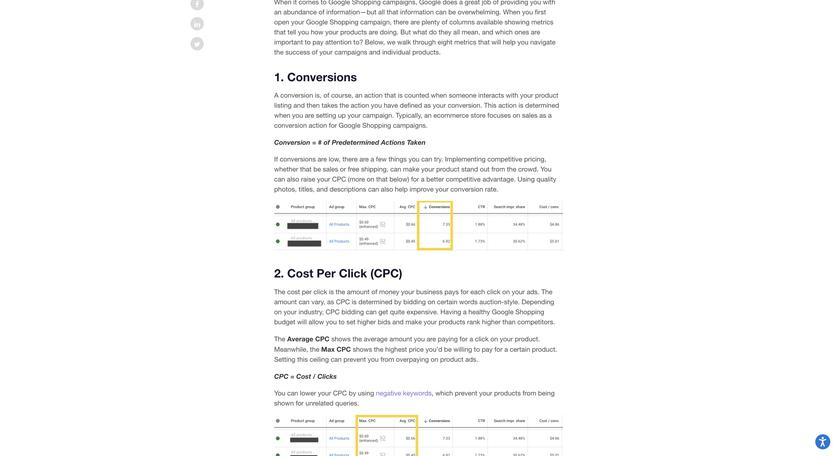Task type: locate. For each thing, give the bounding box(es) containing it.
of right 'job'
[[493, 0, 499, 6]]

be inside when it comes to google shopping campaigns, google does a great job of providing you with an abundance of information—but all that information can be overwhelming. when you first open your google shopping campaign, there are plenty of columns available showing metrics that tell you how your products are doing. but what do they all mean, and which ones are important to pay attention to? below, we walk through eight metrics that will help you navigate the success of your campaigns and individual products.
[[449, 8, 456, 16]]

using
[[358, 389, 374, 397]]

pay
[[313, 38, 324, 46], [482, 345, 493, 353]]

1 vertical spatial make
[[406, 318, 422, 326]]

the inside when it comes to google shopping campaigns, google does a great job of providing you with an abundance of information—but all that information can be overwhelming. when you first open your google shopping campaign, there are plenty of columns available showing metrics that tell you how your products are doing. but what do they all mean, and which ones are important to pay attention to? below, we walk through eight metrics that will help you navigate the success of your campaigns and individual products.
[[274, 48, 284, 56]]

0 vertical spatial product
[[535, 91, 559, 99]]

an right the typically, in the top of the page
[[425, 111, 432, 119]]

conversion up listing
[[281, 91, 313, 99]]

when down providing
[[503, 8, 521, 16]]

= for conversion
[[312, 138, 316, 146]]

campaign.
[[363, 111, 394, 119]]

2 vertical spatial an
[[425, 111, 432, 119]]

an up open
[[274, 8, 282, 16]]

bidding
[[404, 298, 426, 306], [342, 308, 364, 316]]

2 vertical spatial from
[[523, 389, 537, 397]]

rank
[[467, 318, 480, 326]]

which down showing
[[495, 28, 513, 36]]

keywords
[[403, 389, 432, 397]]

ecommerce
[[434, 111, 469, 119]]

shopping down campaign.
[[363, 121, 391, 129]]

which
[[495, 28, 513, 36], [436, 389, 453, 397]]

2 vertical spatial be
[[444, 345, 452, 353]]

the up depending
[[542, 288, 553, 295]]

0 horizontal spatial as
[[327, 298, 334, 306]]

2 horizontal spatial from
[[523, 389, 537, 397]]

out
[[480, 165, 490, 173]]

click down rank
[[475, 335, 489, 343]]

they
[[439, 28, 452, 36]]

1 vertical spatial product.
[[532, 345, 558, 353]]

abundance
[[284, 8, 317, 16]]

are inside 'a conversion is, of course, an action that is counted when someone interacts with your product listing and then takes the action you have defined as your conversion. this action is determined when you are setting up your campaign. typically, an ecommerce store focuses on sales as a conversion action for google shopping campaigns.'
[[305, 111, 314, 119]]

for inside 'a conversion is, of course, an action that is counted when someone interacts with your product listing and then takes the action you have defined as your conversion. this action is determined when you are setting up your campaign. typically, an ecommerce store focuses on sales as a conversion action for google shopping campaigns.'
[[329, 121, 337, 129]]

higher down the healthy on the right bottom of the page
[[482, 318, 501, 326]]

you right allow
[[326, 318, 337, 326]]

0 horizontal spatial =
[[291, 372, 295, 380]]

all down columns
[[454, 28, 460, 36]]

product. inside shows the highest price you'd be willing to pay for a certain product. setting this ceiling can prevent you from overpaying on product ads.
[[532, 345, 558, 353]]

0 horizontal spatial metrics
[[455, 38, 477, 46]]

the for cpc
[[274, 335, 286, 343]]

google inside the cost per click is the amount of money your business pays for each click on your ads. the amount can vary, as cpc is determined by bidding on certain words auction-style. depending on your industry, cpc bidding can get quite expensive. having a healthy google shopping budget will allow you to set higher bids and make your products rank higher than competitors.
[[492, 308, 514, 316]]

then
[[307, 101, 320, 109]]

1 vertical spatial determined
[[359, 298, 393, 306]]

from down highest
[[381, 355, 394, 363]]

individual
[[382, 48, 411, 56]]

you left first
[[522, 8, 533, 16]]

meanwhile,
[[274, 345, 308, 353]]

conversions
[[287, 70, 357, 84]]

1 horizontal spatial when
[[503, 8, 521, 16]]

when right counted
[[431, 91, 447, 99]]

0 horizontal spatial products
[[340, 28, 367, 36]]

0 horizontal spatial prevent
[[344, 355, 366, 363]]

and left then
[[294, 101, 305, 109]]

1 vertical spatial products
[[439, 318, 466, 326]]

you up the price
[[414, 335, 425, 343]]

1 vertical spatial help
[[395, 185, 408, 193]]

make up below)
[[403, 165, 420, 173]]

0 vertical spatial amount
[[347, 288, 370, 295]]

information—but
[[327, 8, 377, 16]]

metrics down first
[[532, 18, 554, 26]]

will down industry,
[[297, 318, 307, 326]]

prevent inside shows the highest price you'd be willing to pay for a certain product. setting this ceiling can prevent you from overpaying on product ads.
[[344, 355, 366, 363]]

pay down how
[[313, 38, 324, 46]]

1 vertical spatial competitive
[[446, 175, 481, 183]]

and inside the cost per click is the amount of money your business pays for each click on your ads. the amount can vary, as cpc is determined by bidding on certain words auction-style. depending on your industry, cpc bidding can get quite expensive. having a healthy google shopping budget will allow you to set higher bids and make your products rank higher than competitors.
[[393, 318, 404, 326]]

0 vertical spatial with
[[543, 0, 556, 6]]

conversion
[[281, 91, 313, 99], [274, 121, 307, 129], [451, 185, 483, 193]]

0 vertical spatial determined
[[526, 101, 560, 109]]

0 vertical spatial be
[[449, 8, 456, 16]]

conversion.
[[448, 101, 483, 109]]

setting
[[274, 355, 296, 363]]

1 horizontal spatial all
[[454, 28, 460, 36]]

conversion inside if conversions are low, there are a few things you can try. implementing competitive pricing, whether that be sales or free shipping, can make your product stand out from the crowd. you can also raise your cpc (more on that below) for a better competitive advantage. using quality photos, titles, and descriptions can also help improve your conversion rate.
[[451, 185, 483, 193]]

will inside the cost per click is the amount of money your business pays for each click on your ads. the amount can vary, as cpc is determined by bidding on certain words auction-style. depending on your industry, cpc bidding can get quite expensive. having a healthy google shopping budget will allow you to set higher bids and make your products rank higher than competitors.
[[297, 318, 307, 326]]

willing
[[454, 345, 472, 353]]

can down max
[[331, 355, 342, 363]]

there up the but
[[394, 18, 409, 26]]

you inside if conversions are low, there are a few things you can try. implementing competitive pricing, whether that be sales or free shipping, can make your product stand out from the crowd. you can also raise your cpc (more on that below) for a better competitive advantage. using quality photos, titles, and descriptions can also help improve your conversion rate.
[[409, 155, 420, 163]]

a inside the average cpc shows the average amount you are paying for a click on your product. meanwhile, the max cpc
[[470, 335, 473, 343]]

having
[[441, 308, 462, 316]]

click inside the average cpc shows the average amount you are paying for a click on your product. meanwhile, the max cpc
[[475, 335, 489, 343]]

1 vertical spatial shows
[[353, 345, 372, 353]]

to right 'willing'
[[474, 345, 480, 353]]

0 vertical spatial competitive
[[488, 155, 523, 163]]

which inside when it comes to google shopping campaigns, google does a great job of providing you with an abundance of information—but all that information can be overwhelming. when you first open your google shopping campaign, there are plenty of columns available showing metrics that tell you how your products are doing. but what do they all mean, and which ones are important to pay attention to? below, we walk through eight metrics that will help you navigate the success of your campaigns and individual products.
[[495, 28, 513, 36]]

for up words
[[461, 288, 469, 295]]

0 horizontal spatial help
[[395, 185, 408, 193]]

0 vertical spatial also
[[287, 175, 299, 183]]

takes
[[322, 101, 338, 109]]

sales right focuses
[[522, 111, 538, 119]]

1 vertical spatial as
[[540, 111, 547, 119]]

determined inside the cost per click is the amount of money your business pays for each click on your ads. the amount can vary, as cpc is determined by bidding on certain words auction-style. depending on your industry, cpc bidding can get quite expensive. having a healthy google shopping budget will allow you to set higher bids and make your products rank higher than competitors.
[[359, 298, 393, 306]]

you inside if conversions are low, there are a few things you can try. implementing competitive pricing, whether that be sales or free shipping, can make your product stand out from the crowd. you can also raise your cpc (more on that below) for a better competitive advantage. using quality photos, titles, and descriptions can also help improve your conversion rate.
[[541, 165, 552, 173]]

1 horizontal spatial with
[[543, 0, 556, 6]]

cpc up max
[[315, 335, 330, 343]]

products inside , which prevent your products from being shown for unrelated queries.
[[494, 389, 521, 397]]

ads. down 'willing'
[[466, 355, 478, 363]]

you up first
[[531, 0, 541, 6]]

your
[[291, 18, 304, 26], [326, 28, 339, 36], [320, 48, 333, 56], [520, 91, 534, 99], [433, 101, 446, 109], [348, 111, 361, 119], [422, 165, 435, 173], [317, 175, 330, 183], [436, 185, 449, 193], [401, 288, 415, 295], [512, 288, 525, 295], [284, 308, 297, 316], [424, 318, 437, 326], [500, 335, 513, 343], [318, 389, 331, 397], [479, 389, 493, 397]]

1 vertical spatial prevent
[[455, 389, 478, 397]]

google
[[329, 0, 350, 6], [419, 0, 441, 6], [306, 18, 328, 26], [339, 121, 361, 129], [492, 308, 514, 316]]

attention
[[326, 38, 352, 46]]

be down does on the right of the page
[[449, 8, 456, 16]]

0 vertical spatial products
[[340, 28, 367, 36]]

,
[[432, 389, 434, 397]]

1 horizontal spatial products
[[439, 318, 466, 326]]

higher right set
[[358, 318, 376, 326]]

cpc right max
[[337, 345, 351, 353]]

a inside 'a conversion is, of course, an action that is counted when someone interacts with your product listing and then takes the action you have defined as your conversion. this action is determined when you are setting up your campaign. typically, an ecommerce store focuses on sales as a conversion action for google shopping campaigns.'
[[548, 111, 552, 119]]

1 horizontal spatial certain
[[510, 345, 530, 353]]

2 horizontal spatial as
[[540, 111, 547, 119]]

shopping up competitors.
[[516, 308, 545, 316]]

for up 'willing'
[[460, 335, 468, 343]]

0 horizontal spatial shows
[[332, 335, 351, 343]]

the up advantage.
[[507, 165, 517, 173]]

linkedin image
[[194, 21, 200, 28]]

0 horizontal spatial also
[[287, 175, 299, 183]]

= for cpc
[[291, 372, 295, 380]]

twitter image
[[194, 41, 200, 48]]

1 horizontal spatial sales
[[522, 111, 538, 119]]

1 horizontal spatial by
[[395, 298, 402, 306]]

action down setting
[[309, 121, 327, 129]]

be up raise
[[314, 165, 321, 173]]

1 horizontal spatial you
[[541, 165, 552, 173]]

be inside shows the highest price you'd be willing to pay for a certain product. setting this ceiling can prevent you from overpaying on product ads.
[[444, 345, 452, 353]]

= left #
[[312, 138, 316, 146]]

an
[[274, 8, 282, 16], [355, 91, 363, 99], [425, 111, 432, 119]]

=
[[312, 138, 316, 146], [291, 372, 295, 380]]

when down listing
[[274, 111, 290, 119]]

pay inside shows the highest price you'd be willing to pay for a certain product. setting this ceiling can prevent you from overpaying on product ads.
[[482, 345, 493, 353]]

of
[[493, 0, 499, 6], [319, 8, 325, 16], [442, 18, 448, 26], [312, 48, 318, 56], [324, 91, 329, 99], [324, 138, 330, 146], [372, 288, 378, 295]]

shows inside the average cpc shows the average amount you are paying for a click on your product. meanwhile, the max cpc
[[332, 335, 351, 343]]

columns
[[450, 18, 475, 26]]

can
[[436, 8, 447, 16], [422, 155, 433, 163], [391, 165, 401, 173], [274, 175, 285, 183], [368, 185, 379, 193], [299, 298, 310, 306], [366, 308, 377, 316], [331, 355, 342, 363], [287, 389, 298, 397]]

products inside when it comes to google shopping campaigns, google does a great job of providing you with an abundance of information—but all that information can be overwhelming. when you first open your google shopping campaign, there are plenty of columns available showing metrics that tell you how your products are doing. but what do they all mean, and which ones are important to pay attention to? below, we walk through eight metrics that will help you navigate the success of your campaigns and individual products.
[[340, 28, 367, 36]]

you inside the cost per click is the amount of money your business pays for each click on your ads. the amount can vary, as cpc is determined by bidding on certain words auction-style. depending on your industry, cpc bidding can get quite expensive. having a healthy google shopping budget will allow you to set higher bids and make your products rank higher than competitors.
[[326, 318, 337, 326]]

also down below)
[[381, 185, 393, 193]]

using
[[518, 175, 535, 183]]

you up campaign.
[[371, 101, 382, 109]]

interacts
[[479, 91, 504, 99]]

1 horizontal spatial which
[[495, 28, 513, 36]]

to?
[[354, 38, 363, 46]]

2 horizontal spatial amount
[[390, 335, 412, 343]]

someone
[[449, 91, 477, 99]]

are up navigate at top right
[[531, 28, 541, 36]]

products inside the cost per click is the amount of money your business pays for each click on your ads. the amount can vary, as cpc is determined by bidding on certain words auction-style. depending on your industry, cpc bidding can get quite expensive. having a healthy google shopping budget will allow you to set higher bids and make your products rank higher than competitors.
[[439, 318, 466, 326]]

1 horizontal spatial determined
[[526, 101, 560, 109]]

for
[[329, 121, 337, 129], [411, 175, 419, 183], [461, 288, 469, 295], [460, 335, 468, 343], [495, 345, 503, 353], [296, 399, 304, 407]]

1 vertical spatial will
[[297, 318, 307, 326]]

0 vertical spatial bidding
[[404, 298, 426, 306]]

0 vertical spatial pay
[[313, 38, 324, 46]]

2 vertical spatial conversion
[[451, 185, 483, 193]]

2 vertical spatial as
[[327, 298, 334, 306]]

cost left /
[[296, 372, 311, 380]]

certain up 'having'
[[437, 298, 458, 306]]

0 horizontal spatial determined
[[359, 298, 393, 306]]

2 vertical spatial product
[[440, 355, 464, 363]]

on inside shows the highest price you'd be willing to pay for a certain product. setting this ceiling can prevent you from overpaying on product ads.
[[431, 355, 439, 363]]

0 vertical spatial make
[[403, 165, 420, 173]]

for inside if conversions are low, there are a few things you can try. implementing competitive pricing, whether that be sales or free shipping, can make your product stand out from the crowd. you can also raise your cpc (more on that below) for a better competitive advantage. using quality photos, titles, and descriptions can also help improve your conversion rate.
[[411, 175, 419, 183]]

1. conversions
[[274, 70, 357, 84]]

1 vertical spatial certain
[[510, 345, 530, 353]]

1 horizontal spatial pay
[[482, 345, 493, 353]]

on
[[513, 111, 521, 119], [367, 175, 375, 183], [503, 288, 510, 295], [428, 298, 436, 306], [274, 308, 282, 316], [491, 335, 498, 343], [431, 355, 439, 363]]

shopping up information—but
[[352, 0, 381, 6]]

2 vertical spatial products
[[494, 389, 521, 397]]

and right titles,
[[317, 185, 328, 193]]

shopping inside 'a conversion is, of course, an action that is counted when someone interacts with your product listing and then takes the action you have defined as your conversion. this action is determined when you are setting up your campaign. typically, an ecommerce store focuses on sales as a conversion action for google shopping campaigns.'
[[363, 121, 391, 129]]

you
[[531, 0, 541, 6], [522, 8, 533, 16], [298, 28, 309, 36], [518, 38, 529, 46], [371, 101, 382, 109], [292, 111, 303, 119], [409, 155, 420, 163], [326, 318, 337, 326], [414, 335, 425, 343], [368, 355, 379, 363]]

2 horizontal spatial an
[[425, 111, 432, 119]]

1 vertical spatial cost
[[296, 372, 311, 380]]

sales inside if conversions are low, there are a few things you can try. implementing competitive pricing, whether that be sales or free shipping, can make your product stand out from the crowd. you can also raise your cpc (more on that below) for a better competitive advantage. using quality photos, titles, and descriptions can also help improve your conversion rate.
[[323, 165, 338, 173]]

0 horizontal spatial pay
[[313, 38, 324, 46]]

expensive.
[[407, 308, 439, 316]]

shows
[[332, 335, 351, 343], [353, 345, 372, 353]]

by up quite
[[395, 298, 402, 306]]

make inside if conversions are low, there are a few things you can try. implementing competitive pricing, whether that be sales or free shipping, can make your product stand out from the crowd. you can also raise your cpc (more on that below) for a better competitive advantage. using quality photos, titles, and descriptions can also help improve your conversion rate.
[[403, 165, 420, 173]]

get
[[379, 308, 388, 316]]

counted
[[405, 91, 429, 99]]

0 horizontal spatial higher
[[358, 318, 376, 326]]

conversion up conversion
[[274, 121, 307, 129]]

1 horizontal spatial bidding
[[404, 298, 426, 306]]

navigate
[[531, 38, 556, 46]]

0 vertical spatial when
[[274, 0, 292, 6]]

0 vertical spatial by
[[395, 298, 402, 306]]

to inside shows the highest price you'd be willing to pay for a certain product. setting this ceiling can prevent you from overpaying on product ads.
[[474, 345, 480, 353]]

amount inside the average cpc shows the average amount you are paying for a click on your product. meanwhile, the max cpc
[[390, 335, 412, 343]]

you
[[541, 165, 552, 173], [274, 389, 286, 397]]

with right interacts
[[506, 91, 519, 99]]

there inside when it comes to google shopping campaigns, google does a great job of providing you with an abundance of information—but all that information can be overwhelming. when you first open your google shopping campaign, there are plenty of columns available showing metrics that tell you how your products are doing. but what do they all mean, and which ones are important to pay attention to? below, we walk through eight metrics that will help you navigate the success of your campaigns and individual products.
[[394, 18, 409, 26]]

healthy
[[469, 308, 490, 316]]

1 vertical spatial ads.
[[466, 355, 478, 363]]

when
[[431, 91, 447, 99], [274, 111, 290, 119]]

click
[[314, 288, 327, 295], [487, 288, 501, 295], [475, 335, 489, 343]]

1 vertical spatial =
[[291, 372, 295, 380]]

1 vertical spatial product
[[437, 165, 460, 173]]

product
[[535, 91, 559, 99], [437, 165, 460, 173], [440, 355, 464, 363]]

metrics
[[532, 18, 554, 26], [455, 38, 477, 46]]

by inside the cost per click is the amount of money your business pays for each click on your ads. the amount can vary, as cpc is determined by bidding on certain words auction-style. depending on your industry, cpc bidding can get quite expensive. having a healthy google shopping budget will allow you to set higher bids and make your products rank higher than competitors.
[[395, 298, 402, 306]]

by
[[395, 298, 402, 306], [349, 389, 356, 397]]

course,
[[331, 91, 354, 99]]

0 horizontal spatial there
[[343, 155, 358, 163]]

with up first
[[543, 0, 556, 6]]

0 vertical spatial will
[[492, 38, 501, 46]]

= down the setting
[[291, 372, 295, 380]]

is right this
[[519, 101, 524, 109]]

overpaying
[[396, 355, 429, 363]]

cpc down or
[[332, 175, 346, 183]]

your inside , which prevent your products from being shown for unrelated queries.
[[479, 389, 493, 397]]

will down available at right
[[492, 38, 501, 46]]

amount
[[347, 288, 370, 295], [274, 298, 297, 306], [390, 335, 412, 343]]

and inside 'a conversion is, of course, an action that is counted when someone interacts with your product listing and then takes the action you have defined as your conversion. this action is determined when you are setting up your campaign. typically, an ecommerce store focuses on sales as a conversion action for google shopping campaigns.'
[[294, 101, 305, 109]]

price
[[409, 345, 424, 353]]

cpc right industry,
[[326, 308, 340, 316]]

amount down click
[[347, 288, 370, 295]]

0 horizontal spatial amount
[[274, 298, 297, 306]]

sales
[[522, 111, 538, 119], [323, 165, 338, 173]]

0 vertical spatial sales
[[522, 111, 538, 119]]

0 horizontal spatial all
[[379, 8, 385, 16]]

0 vertical spatial shows
[[332, 335, 351, 343]]

certain
[[437, 298, 458, 306], [510, 345, 530, 353]]

be
[[449, 8, 456, 16], [314, 165, 321, 173], [444, 345, 452, 353]]

your inside the average cpc shows the average amount you are paying for a click on your product. meanwhile, the max cpc
[[500, 335, 513, 343]]

shows up max
[[332, 335, 351, 343]]

0 horizontal spatial when
[[274, 0, 292, 6]]

for down than
[[495, 345, 503, 353]]

for inside the average cpc shows the average amount you are paying for a click on your product. meanwhile, the max cpc
[[460, 335, 468, 343]]

1 horizontal spatial competitive
[[488, 155, 523, 163]]

can inside when it comes to google shopping campaigns, google does a great job of providing you with an abundance of information—but all that information can be overwhelming. when you first open your google shopping campaign, there are plenty of columns available showing metrics that tell you how your products are doing. but what do they all mean, and which ones are important to pay attention to? below, we walk through eight metrics that will help you navigate the success of your campaigns and individual products.
[[436, 8, 447, 16]]

are inside the average cpc shows the average amount you are paying for a click on your product. meanwhile, the max cpc
[[427, 335, 436, 343]]

1 vertical spatial pay
[[482, 345, 493, 353]]

product.
[[515, 335, 540, 343], [532, 345, 558, 353]]

have
[[384, 101, 398, 109]]

bidding up expensive.
[[404, 298, 426, 306]]

on inside 'a conversion is, of course, an action that is counted when someone interacts with your product listing and then takes the action you have defined as your conversion. this action is determined when you are setting up your campaign. typically, an ecommerce store focuses on sales as a conversion action for google shopping campaigns.'
[[513, 111, 521, 119]]

google up than
[[492, 308, 514, 316]]

the cost per click is the amount of money your business pays for each click on your ads. the amount can vary, as cpc is determined by bidding on certain words auction-style. depending on your industry, cpc bidding can get quite expensive. having a healthy google shopping budget will allow you to set higher bids and make your products rank higher than competitors.
[[274, 288, 555, 326]]

0 vertical spatial you
[[541, 165, 552, 173]]

2 higher from the left
[[482, 318, 501, 326]]

cost up per
[[287, 266, 314, 280]]

2.
[[274, 266, 284, 280]]

0 horizontal spatial with
[[506, 91, 519, 99]]

also down whether
[[287, 175, 299, 183]]

action
[[365, 91, 383, 99], [351, 101, 369, 109], [499, 101, 517, 109], [309, 121, 327, 129]]

1 horizontal spatial help
[[503, 38, 516, 46]]

shipping,
[[361, 165, 389, 173]]

when left it
[[274, 0, 292, 6]]

a inside shows the highest price you'd be willing to pay for a certain product. setting this ceiling can prevent you from overpaying on product ads.
[[505, 345, 508, 353]]

a inside the cost per click is the amount of money your business pays for each click on your ads. the amount can vary, as cpc is determined by bidding on certain words auction-style. depending on your industry, cpc bidding can get quite expensive. having a healthy google shopping budget will allow you to set higher bids and make your products rank higher than competitors.
[[463, 308, 467, 316]]

are
[[411, 18, 420, 26], [369, 28, 378, 36], [531, 28, 541, 36], [305, 111, 314, 119], [318, 155, 327, 163], [360, 155, 369, 163], [427, 335, 436, 343]]

as inside the cost per click is the amount of money your business pays for each click on your ads. the amount can vary, as cpc is determined by bidding on certain words auction-style. depending on your industry, cpc bidding can get quite expensive. having a healthy google shopping budget will allow you to set higher bids and make your products rank higher than competitors.
[[327, 298, 334, 306]]

a
[[460, 0, 463, 6], [548, 111, 552, 119], [371, 155, 374, 163], [421, 175, 425, 183], [463, 308, 467, 316], [470, 335, 473, 343], [505, 345, 508, 353]]

1 vertical spatial metrics
[[455, 38, 477, 46]]

google inside 'a conversion is, of course, an action that is counted when someone interacts with your product listing and then takes the action you have defined as your conversion. this action is determined when you are setting up your campaign. typically, an ecommerce store focuses on sales as a conversion action for google shopping campaigns.'
[[339, 121, 361, 129]]

cost
[[287, 288, 300, 295]]

a conversion is, of course, an action that is counted when someone interacts with your product listing and then takes the action you have defined as your conversion. this action is determined when you are setting up your campaign. typically, an ecommerce store focuses on sales as a conversion action for google shopping campaigns.
[[274, 91, 560, 129]]

you right the things
[[409, 155, 420, 163]]

when it comes to google shopping campaigns, google does a great job of providing you with an abundance of information—but all that information can be overwhelming. when you first open your google shopping campaign, there are plenty of columns available showing metrics that tell you how your products are doing. but what do they all mean, and which ones are important to pay attention to? below, we walk through eight metrics that will help you navigate the success of your campaigns and individual products.
[[274, 0, 556, 56]]

0 vertical spatial an
[[274, 8, 282, 16]]

1 vertical spatial sales
[[323, 165, 338, 173]]

and inside if conversions are low, there are a few things you can try. implementing competitive pricing, whether that be sales or free shipping, can make your product stand out from the crowd. you can also raise your cpc (more on that below) for a better competitive advantage. using quality photos, titles, and descriptions can also help improve your conversion rate.
[[317, 185, 328, 193]]

defined
[[400, 101, 422, 109]]

ones
[[515, 28, 529, 36]]

1 higher from the left
[[358, 318, 376, 326]]

the down average at the left of the page
[[374, 345, 384, 353]]

ads. up depending
[[527, 288, 540, 295]]

stand
[[462, 165, 478, 173]]

the down "2. cost per click (cpc)"
[[336, 288, 345, 295]]

for down setting
[[329, 121, 337, 129]]

when
[[274, 0, 292, 6], [503, 8, 521, 16]]

google shopping cpc image
[[274, 415, 563, 456]]

the
[[274, 288, 286, 295], [542, 288, 553, 295], [274, 335, 286, 343]]

0 vertical spatial certain
[[437, 298, 458, 306]]

0 vertical spatial product.
[[515, 335, 540, 343]]

there inside if conversions are low, there are a few things you can try. implementing competitive pricing, whether that be sales or free shipping, can make your product stand out from the crowd. you can also raise your cpc (more on that below) for a better competitive advantage. using quality photos, titles, and descriptions can also help improve your conversion rate.
[[343, 155, 358, 163]]

low,
[[329, 155, 341, 163]]

the inside 'a conversion is, of course, an action that is counted when someone interacts with your product listing and then takes the action you have defined as your conversion. this action is determined when you are setting up your campaign. typically, an ecommerce store focuses on sales as a conversion action for google shopping campaigns.'
[[340, 101, 349, 109]]

prevent
[[344, 355, 366, 363], [455, 389, 478, 397]]

an right course,
[[355, 91, 363, 99]]

1 vertical spatial be
[[314, 165, 321, 173]]

amount for per
[[347, 288, 370, 295]]

1 vertical spatial from
[[381, 355, 394, 363]]

1 horizontal spatial shows
[[353, 345, 372, 353]]

0 horizontal spatial sales
[[323, 165, 338, 173]]

be inside if conversions are low, there are a few things you can try. implementing competitive pricing, whether that be sales or free shipping, can make your product stand out from the crowd. you can also raise your cpc (more on that below) for a better competitive advantage. using quality photos, titles, and descriptions can also help improve your conversion rate.
[[314, 165, 321, 173]]

you down ones
[[518, 38, 529, 46]]

there up free
[[343, 155, 358, 163]]

pays
[[445, 288, 459, 295]]

1 horizontal spatial as
[[424, 101, 431, 109]]

sales down 'low,'
[[323, 165, 338, 173]]

and
[[482, 28, 494, 36], [369, 48, 381, 56], [294, 101, 305, 109], [317, 185, 328, 193], [393, 318, 404, 326]]

to left set
[[339, 318, 345, 326]]

that down "campaigns,"
[[387, 8, 398, 16]]

you up shown
[[274, 389, 286, 397]]

0 vertical spatial prevent
[[344, 355, 366, 363]]

queries.
[[336, 399, 359, 407]]

0 horizontal spatial certain
[[437, 298, 458, 306]]

0 vertical spatial which
[[495, 28, 513, 36]]

tell
[[288, 28, 296, 36]]

certain down than
[[510, 345, 530, 353]]

1 vertical spatial an
[[355, 91, 363, 99]]

competitors.
[[518, 318, 555, 326]]

1 horizontal spatial will
[[492, 38, 501, 46]]

for up "improve"
[[411, 175, 419, 183]]

the inside the average cpc shows the average amount you are paying for a click on your product. meanwhile, the max cpc
[[274, 335, 286, 343]]

2 vertical spatial amount
[[390, 335, 412, 343]]

help down below)
[[395, 185, 408, 193]]



Task type: describe. For each thing, give the bounding box(es) containing it.
campaign,
[[361, 18, 392, 26]]

facebook image
[[195, 1, 199, 8]]

and down below,
[[369, 48, 381, 56]]

how
[[311, 28, 324, 36]]

make inside the cost per click is the amount of money your business pays for each click on your ads. the amount can vary, as cpc is determined by bidding on certain words auction-style. depending on your industry, cpc bidding can get quite expensive. having a healthy google shopping budget will allow you to set higher bids and make your products rank higher than competitors.
[[406, 318, 422, 326]]

to up success
[[305, 38, 311, 46]]

of right success
[[312, 48, 318, 56]]

open accessibe: accessibility options, statement and help image
[[820, 437, 827, 447]]

descriptions
[[330, 185, 367, 193]]

listing
[[274, 101, 292, 109]]

lower
[[300, 389, 316, 397]]

from inside , which prevent your products from being shown for unrelated queries.
[[523, 389, 537, 397]]

shown
[[274, 399, 294, 407]]

can left get
[[366, 308, 377, 316]]

on inside if conversions are low, there are a few things you can try. implementing competitive pricing, whether that be sales or free shipping, can make your product stand out from the crowd. you can also raise your cpc (more on that below) for a better competitive advantage. using quality photos, titles, and descriptions can also help improve your conversion rate.
[[367, 175, 375, 183]]

action down course,
[[351, 101, 369, 109]]

photos,
[[274, 185, 297, 193]]

shopping inside the cost per click is the amount of money your business pays for each click on your ads. the amount can vary, as cpc is determined by bidding on certain words auction-style. depending on your industry, cpc bidding can get quite expensive. having a healthy google shopping budget will allow you to set higher bids and make your products rank higher than competitors.
[[516, 308, 545, 316]]

product inside shows the highest price you'd be willing to pay for a certain product. setting this ceiling can prevent you from overpaying on product ads.
[[440, 355, 464, 363]]

information
[[400, 8, 434, 16]]

open
[[274, 18, 289, 26]]

for inside the cost per click is the amount of money your business pays for each click on your ads. the amount can vary, as cpc is determined by bidding on certain words auction-style. depending on your industry, cpc bidding can get quite expensive. having a healthy google shopping budget will allow you to set higher bids and make your products rank higher than competitors.
[[461, 288, 469, 295]]

to inside the cost per click is the amount of money your business pays for each click on your ads. the amount can vary, as cpc is determined by bidding on certain words auction-style. depending on your industry, cpc bidding can get quite expensive. having a healthy google shopping budget will allow you to set higher bids and make your products rank higher than competitors.
[[339, 318, 345, 326]]

is up set
[[352, 298, 357, 306]]

are up shipping,
[[360, 155, 369, 163]]

for inside shows the highest price you'd be willing to pay for a certain product. setting this ceiling can prevent you from overpaying on product ads.
[[495, 345, 503, 353]]

budget
[[274, 318, 296, 326]]

click up vary,
[[314, 288, 327, 295]]

sales inside 'a conversion is, of course, an action that is counted when someone interacts with your product listing and then takes the action you have defined as your conversion. this action is determined when you are setting up your campaign. typically, an ecommerce store focuses on sales as a conversion action for google shopping campaigns.'
[[522, 111, 538, 119]]

walk
[[398, 38, 411, 46]]

can inside shows the highest price you'd be willing to pay for a certain product. setting this ceiling can prevent you from overpaying on product ads.
[[331, 355, 342, 363]]

a inside when it comes to google shopping campaigns, google does a great job of providing you with an abundance of information—but all that information can be overwhelming. when you first open your google shopping campaign, there are plenty of columns available showing metrics that tell you how your products are doing. but what do they all mean, and which ones are important to pay attention to? below, we walk through eight metrics that will help you navigate the success of your campaigns and individual products.
[[460, 0, 463, 6]]

help inside when it comes to google shopping campaigns, google does a great job of providing you with an abundance of information—but all that information can be overwhelming. when you first open your google shopping campaign, there are plenty of columns available showing metrics that tell you how your products are doing. but what do they all mean, and which ones are important to pay attention to? below, we walk through eight metrics that will help you navigate the success of your campaigns and individual products.
[[503, 38, 516, 46]]

0 vertical spatial cost
[[287, 266, 314, 280]]

quite
[[390, 308, 405, 316]]

the up ceiling
[[310, 345, 320, 353]]

implementing
[[445, 155, 486, 163]]

ads. inside the cost per click is the amount of money your business pays for each click on your ads. the amount can vary, as cpc is determined by bidding on certain words auction-style. depending on your industry, cpc bidding can get quite expensive. having a healthy google shopping budget will allow you to set higher bids and make your products rank higher than competitors.
[[527, 288, 540, 295]]

click
[[339, 266, 367, 280]]

average
[[364, 335, 388, 343]]

can up shown
[[287, 389, 298, 397]]

first
[[535, 8, 546, 16]]

that down mean,
[[478, 38, 490, 46]]

0 vertical spatial conversion
[[281, 91, 313, 99]]

does
[[443, 0, 458, 6]]

1.
[[274, 70, 284, 84]]

below,
[[365, 38, 385, 46]]

determined inside 'a conversion is, of course, an action that is counted when someone interacts with your product listing and then takes the action you have defined as your conversion. this action is determined when you are setting up your campaign. typically, an ecommerce store focuses on sales as a conversion action for google shopping campaigns.'
[[526, 101, 560, 109]]

job
[[482, 0, 491, 6]]

you up conversion
[[292, 111, 303, 119]]

with inside when it comes to google shopping campaigns, google does a great job of providing you with an abundance of information—but all that information can be overwhelming. when you first open your google shopping campaign, there are plenty of columns available showing metrics that tell you how your products are doing. but what do they all mean, and which ones are important to pay attention to? below, we walk through eight metrics that will help you navigate the success of your campaigns and individual products.
[[543, 0, 556, 6]]

certain inside the cost per click is the amount of money your business pays for each click on your ads. the amount can vary, as cpc is determined by bidding on certain words auction-style. depending on your industry, cpc bidding can get quite expensive. having a healthy google shopping budget will allow you to set higher bids and make your products rank higher than competitors.
[[437, 298, 458, 306]]

you inside the average cpc shows the average amount you are paying for a click on your product. meanwhile, the max cpc
[[414, 335, 425, 343]]

being
[[538, 389, 555, 397]]

on inside the average cpc shows the average amount you are paying for a click on your product. meanwhile, the max cpc
[[491, 335, 498, 343]]

that down shipping,
[[376, 175, 388, 183]]

this
[[297, 355, 308, 363]]

of up they
[[442, 18, 448, 26]]

what
[[413, 28, 427, 36]]

improve
[[410, 185, 434, 193]]

the inside if conversions are low, there are a few things you can try. implementing competitive pricing, whether that be sales or free shipping, can make your product stand out from the crowd. you can also raise your cpc (more on that below) for a better competitive advantage. using quality photos, titles, and descriptions can also help improve your conversion rate.
[[507, 165, 517, 173]]

below)
[[390, 175, 409, 183]]

actions
[[381, 138, 405, 146]]

can left try.
[[422, 155, 433, 163]]

0 vertical spatial metrics
[[532, 18, 554, 26]]

that up raise
[[300, 165, 312, 173]]

and down available at right
[[482, 28, 494, 36]]

amount for cpc
[[390, 335, 412, 343]]

industry,
[[299, 308, 324, 316]]

google up information
[[419, 0, 441, 6]]

great
[[465, 0, 480, 6]]

negative
[[376, 389, 401, 397]]

google up how
[[306, 18, 328, 26]]

product inside 'a conversion is, of course, an action that is counted when someone interacts with your product listing and then takes the action you have defined as your conversion. this action is determined when you are setting up your campaign. typically, an ecommerce store focuses on sales as a conversion action for google shopping campaigns.'
[[535, 91, 559, 99]]

per
[[302, 288, 312, 295]]

the for amount
[[274, 288, 286, 295]]

0 horizontal spatial bidding
[[342, 308, 364, 316]]

free
[[348, 165, 359, 173]]

0 vertical spatial as
[[424, 101, 431, 109]]

of inside 'a conversion is, of course, an action that is counted when someone interacts with your product listing and then takes the action you have defined as your conversion. this action is determined when you are setting up your campaign. typically, an ecommerce store focuses on sales as a conversion action for google shopping campaigns.'
[[324, 91, 329, 99]]

bids
[[378, 318, 391, 326]]

is,
[[315, 91, 322, 99]]

the average cpc shows the average amount you are paying for a click on your product. meanwhile, the max cpc
[[274, 335, 540, 353]]

unrelated
[[306, 399, 334, 407]]

for inside , which prevent your products from being shown for unrelated queries.
[[296, 399, 304, 407]]

average
[[287, 335, 314, 343]]

1 horizontal spatial also
[[381, 185, 393, 193]]

that down open
[[274, 28, 286, 36]]

focuses
[[488, 111, 511, 119]]

product. inside the average cpc shows the average amount you are paying for a click on your product. meanwhile, the max cpc
[[515, 335, 540, 343]]

shows the highest price you'd be willing to pay for a certain product. setting this ceiling can prevent you from overpaying on product ads.
[[274, 345, 558, 363]]

if
[[274, 155, 278, 163]]

cpc down the setting
[[274, 372, 289, 380]]

the down set
[[353, 335, 362, 343]]

try.
[[434, 155, 443, 163]]

products.
[[413, 48, 441, 56]]

1 vertical spatial amount
[[274, 298, 297, 306]]

can down per
[[299, 298, 310, 306]]

each
[[471, 288, 485, 295]]

of inside the cost per click is the amount of money your business pays for each click on your ads. the amount can vary, as cpc is determined by bidding on certain words auction-style. depending on your industry, cpc bidding can get quite expensive. having a healthy google shopping budget will allow you to set higher bids and make your products rank higher than competitors.
[[372, 288, 378, 295]]

available
[[477, 18, 503, 26]]

style.
[[504, 298, 520, 306]]

is down per
[[329, 288, 334, 295]]

action up campaign.
[[365, 91, 383, 99]]

is up have
[[398, 91, 403, 99]]

a
[[274, 91, 279, 99]]

pricing,
[[524, 155, 547, 163]]

can down shipping,
[[368, 185, 379, 193]]

ads. inside shows the highest price you'd be willing to pay for a certain product. setting this ceiling can prevent you from overpaying on product ads.
[[466, 355, 478, 363]]

google up information—but
[[329, 0, 350, 6]]

can up photos,
[[274, 175, 285, 183]]

(cpc)
[[371, 266, 403, 280]]

cpc inside if conversions are low, there are a few things you can try. implementing competitive pricing, whether that be sales or free shipping, can make your product stand out from the crowd. you can also raise your cpc (more on that below) for a better competitive advantage. using quality photos, titles, and descriptions can also help improve your conversion rate.
[[332, 175, 346, 183]]

better
[[427, 175, 444, 183]]

1 vertical spatial conversion
[[274, 121, 307, 129]]

will inside when it comes to google shopping campaigns, google does a great job of providing you with an abundance of information—but all that information can be overwhelming. when you first open your google shopping campaign, there are plenty of columns available showing metrics that tell you how your products are doing. but what do they all mean, and which ones are important to pay attention to? below, we walk through eight metrics that will help you navigate the success of your campaigns and individual products.
[[492, 38, 501, 46]]

are left 'low,'
[[318, 155, 327, 163]]

from inside shows the highest price you'd be willing to pay for a certain product. setting this ceiling can prevent you from overpaying on product ads.
[[381, 355, 394, 363]]

google shopping conversions image
[[274, 201, 563, 251]]

or
[[340, 165, 346, 173]]

1 horizontal spatial when
[[431, 91, 447, 99]]

success
[[286, 48, 310, 56]]

showing
[[505, 18, 530, 26]]

can down the things
[[391, 165, 401, 173]]

you can lower your cpc by using negative keywords
[[274, 389, 432, 397]]

through
[[413, 38, 436, 46]]

vary,
[[312, 298, 326, 306]]

of down comes
[[319, 8, 325, 16]]

that inside 'a conversion is, of course, an action that is counted when someone interacts with your product listing and then takes the action you have defined as your conversion. this action is determined when you are setting up your campaign. typically, an ecommerce store focuses on sales as a conversion action for google shopping campaigns.'
[[385, 91, 396, 99]]

campaigns,
[[383, 0, 418, 6]]

to right comes
[[321, 0, 327, 6]]

are down information
[[411, 18, 420, 26]]

campaigns.
[[393, 121, 428, 129]]

typically,
[[396, 111, 423, 119]]

if conversions are low, there are a few things you can try. implementing competitive pricing, whether that be sales or free shipping, can make your product stand out from the crowd. you can also raise your cpc (more on that below) for a better competitive advantage. using quality photos, titles, and descriptions can also help improve your conversion rate.
[[274, 155, 557, 193]]

the inside the cost per click is the amount of money your business pays for each click on your ads. the amount can vary, as cpc is determined by bidding on certain words auction-style. depending on your industry, cpc bidding can get quite expensive. having a healthy google shopping budget will allow you to set higher bids and make your products rank higher than competitors.
[[336, 288, 345, 295]]

highest
[[385, 345, 407, 353]]

negative keywords link
[[376, 389, 432, 397]]

1 horizontal spatial an
[[355, 91, 363, 99]]

click up the auction-
[[487, 288, 501, 295]]

conversion = # of predetermined actions taken
[[274, 138, 426, 146]]

doing.
[[380, 28, 399, 36]]

, which prevent your products from being shown for unrelated queries.
[[274, 389, 555, 407]]

paying
[[438, 335, 458, 343]]

do
[[429, 28, 437, 36]]

help inside if conversions are low, there are a few things you can try. implementing competitive pricing, whether that be sales or free shipping, can make your product stand out from the crowd. you can also raise your cpc (more on that below) for a better competitive advantage. using quality photos, titles, and descriptions can also help improve your conversion rate.
[[395, 185, 408, 193]]

shopping down information—but
[[330, 18, 359, 26]]

rate.
[[485, 185, 499, 193]]

the inside shows the highest price you'd be willing to pay for a certain product. setting this ceiling can prevent you from overpaying on product ads.
[[374, 345, 384, 353]]

1 vertical spatial when
[[503, 8, 521, 16]]

1 vertical spatial all
[[454, 28, 460, 36]]

overwhelming.
[[458, 8, 502, 16]]

/
[[313, 372, 316, 380]]

are up below,
[[369, 28, 378, 36]]

0 horizontal spatial you
[[274, 389, 286, 397]]

crowd.
[[519, 165, 539, 173]]

per
[[317, 266, 336, 280]]

2. cost per click (cpc)
[[274, 266, 403, 280]]

of right #
[[324, 138, 330, 146]]

from inside if conversions are low, there are a few things you can try. implementing competitive pricing, whether that be sales or free shipping, can make your product stand out from the crowd. you can also raise your cpc (more on that below) for a better competitive advantage. using quality photos, titles, and descriptions can also help improve your conversion rate.
[[492, 165, 505, 173]]

which inside , which prevent your products from being shown for unrelated queries.
[[436, 389, 453, 397]]

you right tell
[[298, 28, 309, 36]]

prevent inside , which prevent your products from being shown for unrelated queries.
[[455, 389, 478, 397]]

cpc up set
[[336, 298, 350, 306]]

0 horizontal spatial when
[[274, 111, 290, 119]]

than
[[503, 318, 516, 326]]

setting
[[316, 111, 336, 119]]

1 vertical spatial by
[[349, 389, 356, 397]]

product inside if conversions are low, there are a few things you can try. implementing competitive pricing, whether that be sales or free shipping, can make your product stand out from the crowd. you can also raise your cpc (more on that below) for a better competitive advantage. using quality photos, titles, and descriptions can also help improve your conversion rate.
[[437, 165, 460, 173]]

0 vertical spatial all
[[379, 8, 385, 16]]

pay inside when it comes to google shopping campaigns, google does a great job of providing you with an abundance of information—but all that information can be overwhelming. when you first open your google shopping campaign, there are plenty of columns available showing metrics that tell you how your products are doing. but what do they all mean, and which ones are important to pay attention to? below, we walk through eight metrics that will help you navigate the success of your campaigns and individual products.
[[313, 38, 324, 46]]

shows inside shows the highest price you'd be willing to pay for a certain product. setting this ceiling can prevent you from overpaying on product ads.
[[353, 345, 372, 353]]

business
[[416, 288, 443, 295]]

an inside when it comes to google shopping campaigns, google does a great job of providing you with an abundance of information—but all that information can be overwhelming. when you first open your google shopping campaign, there are plenty of columns available showing metrics that tell you how your products are doing. but what do they all mean, and which ones are important to pay attention to? below, we walk through eight metrics that will help you navigate the success of your campaigns and individual products.
[[274, 8, 282, 16]]

taken
[[407, 138, 426, 146]]

certain inside shows the highest price you'd be willing to pay for a certain product. setting this ceiling can prevent you from overpaying on product ads.
[[510, 345, 530, 353]]

with inside 'a conversion is, of course, an action that is counted when someone interacts with your product listing and then takes the action you have defined as your conversion. this action is determined when you are setting up your campaign. typically, an ecommerce store focuses on sales as a conversion action for google shopping campaigns.'
[[506, 91, 519, 99]]

action up focuses
[[499, 101, 517, 109]]

cpc up "queries."
[[333, 389, 347, 397]]

clicks
[[318, 372, 337, 380]]

you inside shows the highest price you'd be willing to pay for a certain product. setting this ceiling can prevent you from overpaying on product ads.
[[368, 355, 379, 363]]

money
[[379, 288, 400, 295]]



Task type: vqa. For each thing, say whether or not it's contained in the screenshot.
Volusion on the left top
no



